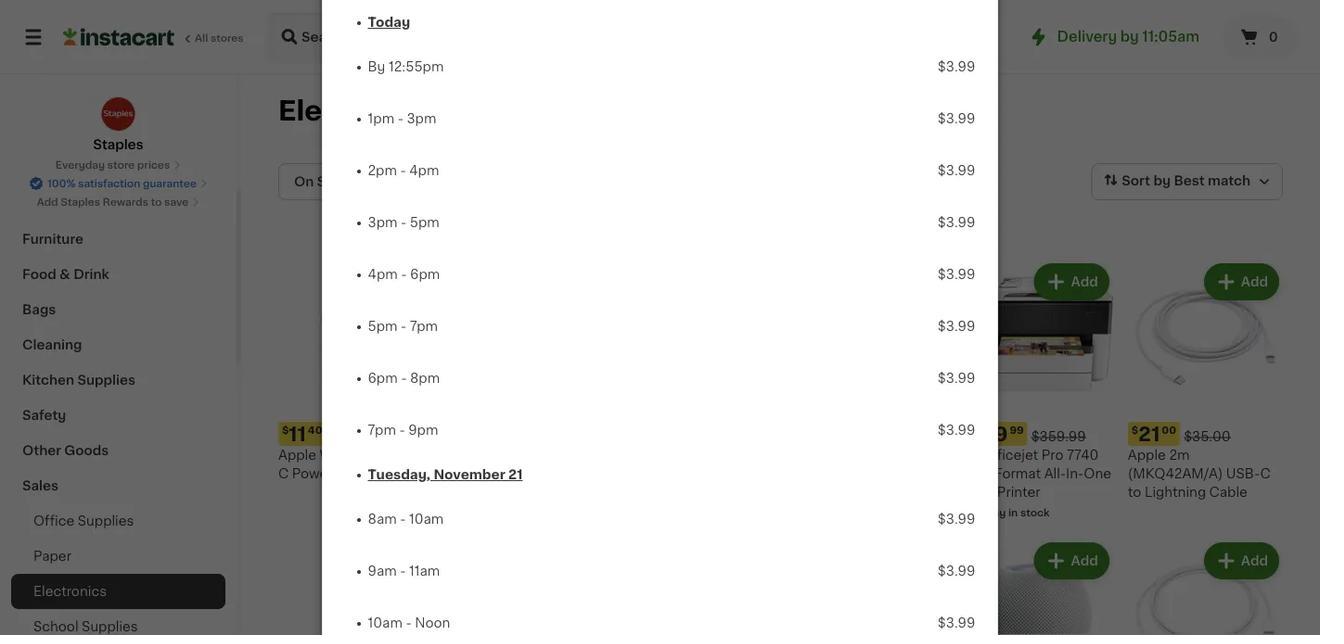 Task type: vqa. For each thing, say whether or not it's contained in the screenshot.
11am's $3.99
yes



Task type: locate. For each thing, give the bounding box(es) containing it.
1 vertical spatial electronics
[[22, 162, 98, 175]]

- for 7pm
[[401, 320, 407, 333]]

8am
[[368, 513, 397, 526]]

2 power from the left
[[531, 468, 572, 481]]

power inside the apple 30 watt white usb type-c power adapter
[[531, 468, 572, 481]]

1 vertical spatial 10am
[[368, 617, 403, 630]]

1 apple from the left
[[278, 449, 316, 462]]

c inside the apple 30 watt white usb type-c power adapter
[[518, 468, 528, 481]]

electronics down office supplies at the bottom of the page
[[33, 585, 107, 598]]

0 vertical spatial school supplies
[[22, 127, 130, 140]]

stores
[[211, 33, 244, 43]]

supplies for 'office supplies' link
[[78, 515, 134, 528]]

apple inside the apple 30 watt white usb type-c power adapter
[[448, 449, 486, 462]]

white down $19.00
[[320, 449, 358, 462]]

1 vertical spatial usb-
[[1226, 468, 1260, 481]]

furniture link
[[11, 222, 225, 257]]

$3.99 for 8pm
[[938, 372, 976, 385]]

product group
[[278, 260, 433, 484], [788, 260, 943, 484], [958, 260, 1113, 524], [1128, 260, 1283, 502], [278, 539, 433, 636], [788, 539, 943, 636], [958, 539, 1113, 636], [1128, 539, 1283, 636]]

9am - 11am
[[368, 565, 440, 578]]

0
[[1269, 31, 1278, 44]]

usb- up 'tuesday,'
[[394, 449, 428, 462]]

c inside the apple white 20w usb- c power adapter
[[278, 468, 289, 481]]

apple
[[278, 449, 316, 462], [448, 449, 486, 462], [1128, 449, 1166, 462]]

5pm up 6pm - 8pm
[[368, 320, 398, 333]]

1 vertical spatial staples
[[61, 197, 100, 207]]

white inside the apple 30 watt white usb type-c power adapter
[[544, 449, 582, 462]]

school supplies for 2nd school supplies link from the bottom
[[22, 127, 130, 140]]

type-
[[479, 468, 518, 481]]

4pm up 5pm - 7pm
[[368, 268, 398, 281]]

99
[[1010, 426, 1024, 436]]

electronics link
[[11, 151, 225, 186], [11, 574, 225, 610]]

4 $3.99 from the top
[[938, 216, 976, 229]]

- left the 9pm
[[399, 424, 405, 437]]

3 c from the left
[[1260, 468, 1271, 481]]

11:05am
[[1142, 30, 1200, 44]]

1 vertical spatial 5pm
[[368, 320, 398, 333]]

staples
[[93, 138, 143, 151], [61, 197, 100, 207]]

product group containing 21
[[1128, 260, 1283, 502]]

&
[[59, 268, 70, 281]]

paper for paper link for 2nd school supplies link
[[33, 550, 71, 563]]

apple inside the apple white 20w usb- c power adapter
[[278, 449, 316, 462]]

1 vertical spatial 3pm
[[368, 216, 397, 229]]

safety
[[22, 409, 66, 422]]

2 vertical spatial electronics
[[33, 585, 107, 598]]

2 school supplies link from the top
[[11, 610, 225, 636]]

food & drink link
[[11, 257, 225, 292]]

add staples rewards to save link
[[37, 195, 200, 210]]

school supplies
[[22, 127, 130, 140], [33, 621, 138, 634]]

office supplies link
[[11, 504, 225, 539]]

0 vertical spatial printer
[[22, 92, 68, 105]]

4pm right '2pm'
[[409, 164, 439, 177]]

2 c from the left
[[518, 468, 528, 481]]

1 vertical spatial 21
[[508, 469, 523, 482]]

paper for paper link corresponding to 2nd school supplies link from the bottom
[[22, 57, 62, 70]]

1 vertical spatial 6pm
[[368, 372, 398, 385]]

- for 8pm
[[401, 372, 407, 385]]

$ up hp
[[962, 426, 969, 436]]

paper down the office on the bottom left of the page
[[33, 550, 71, 563]]

- down '3pm - 5pm'
[[401, 268, 407, 281]]

everyday store prices
[[55, 160, 170, 170]]

0 horizontal spatial printer
[[22, 92, 68, 105]]

$ inside $ 289 99
[[962, 426, 969, 436]]

0 horizontal spatial power
[[292, 468, 333, 481]]

1 power from the left
[[292, 468, 333, 481]]

0 horizontal spatial 3pm
[[368, 216, 397, 229]]

10am right 8am at the bottom left
[[409, 513, 444, 526]]

2 electronics link from the top
[[11, 574, 225, 610]]

in
[[1009, 508, 1018, 518]]

apple left the 2m
[[1128, 449, 1166, 462]]

4pm
[[409, 164, 439, 177], [368, 268, 398, 281]]

add staples rewards to save
[[37, 197, 189, 207]]

9 $3.99 from the top
[[938, 513, 976, 526]]

0 vertical spatial to
[[151, 197, 162, 207]]

0 vertical spatial 4pm
[[409, 164, 439, 177]]

2 horizontal spatial apple
[[1128, 449, 1166, 462]]

1 vertical spatial school supplies
[[33, 621, 138, 634]]

10am left noon
[[368, 617, 403, 630]]

00
[[1162, 426, 1177, 436]]

apple up usb
[[448, 449, 486, 462]]

- for 3pm
[[398, 112, 403, 125]]

3pm right 1pm
[[407, 112, 436, 125]]

1 vertical spatial 7pm
[[368, 424, 396, 437]]

100%
[[47, 179, 76, 189]]

0 horizontal spatial $
[[282, 426, 289, 436]]

1 horizontal spatial 4pm
[[409, 164, 439, 177]]

$ inside $ 21 00 $35.00 apple 2m (mkq42am/a) usb-c to lightning cable
[[1132, 426, 1139, 436]]

paper link
[[11, 45, 225, 81], [11, 539, 225, 574]]

0 horizontal spatial 4pm
[[368, 268, 398, 281]]

10am
[[409, 513, 444, 526], [368, 617, 403, 630]]

adapter down november
[[448, 486, 501, 499]]

1 electronics link from the top
[[11, 151, 225, 186]]

1 vertical spatial adapter
[[448, 486, 501, 499]]

1 $3.99 from the top
[[938, 60, 976, 73]]

$
[[282, 426, 289, 436], [962, 426, 969, 436], [1132, 426, 1139, 436]]

$ for 289
[[962, 426, 969, 436]]

$3.99
[[938, 60, 976, 73], [938, 112, 976, 125], [938, 164, 976, 177], [938, 216, 976, 229], [938, 268, 976, 281], [938, 320, 976, 333], [938, 372, 976, 385], [938, 424, 976, 437], [938, 513, 976, 526], [938, 565, 976, 578], [938, 617, 976, 630]]

11am
[[409, 565, 440, 578]]

add button
[[356, 265, 428, 299], [1036, 265, 1108, 299], [1206, 265, 1278, 299], [356, 545, 428, 578], [1036, 545, 1108, 578], [1206, 545, 1278, 578]]

usb- up cable
[[1226, 468, 1260, 481]]

0 vertical spatial 5pm
[[410, 216, 440, 229]]

$ 289 99
[[962, 425, 1024, 444]]

1 horizontal spatial 10am
[[409, 513, 444, 526]]

$19.00
[[330, 431, 374, 444]]

paper link for 2nd school supplies link from the bottom
[[11, 45, 225, 81]]

c inside $ 21 00 $35.00 apple 2m (mkq42am/a) usb-c to lightning cable
[[1260, 468, 1271, 481]]

to left the save
[[151, 197, 162, 207]]

all-
[[1044, 468, 1066, 481]]

apple for usb
[[448, 449, 486, 462]]

1 school supplies link from the top
[[11, 116, 225, 151]]

electronics down the by
[[278, 98, 440, 124]]

6pm - 8pm
[[368, 372, 440, 385]]

-
[[398, 112, 403, 125], [400, 164, 406, 177], [401, 216, 407, 229], [401, 268, 407, 281], [401, 320, 407, 333], [401, 372, 407, 385], [399, 424, 405, 437], [400, 513, 406, 526], [400, 565, 406, 578], [406, 617, 412, 630]]

apple for c
[[278, 449, 316, 462]]

- right 8am at the bottom left
[[400, 513, 406, 526]]

november
[[434, 469, 505, 482]]

in-
[[1066, 468, 1084, 481]]

11 $3.99 from the top
[[938, 617, 976, 630]]

1 white from the left
[[320, 449, 358, 462]]

1 horizontal spatial white
[[544, 449, 582, 462]]

0 horizontal spatial apple
[[278, 449, 316, 462]]

3pm
[[407, 112, 436, 125], [368, 216, 397, 229]]

21
[[1139, 425, 1160, 444], [508, 469, 523, 482]]

electronics
[[278, 98, 440, 124], [22, 162, 98, 175], [33, 585, 107, 598]]

0 horizontal spatial to
[[151, 197, 162, 207]]

power inside the apple white 20w usb- c power adapter
[[292, 468, 333, 481]]

everyday
[[55, 160, 105, 170]]

- for 4pm
[[400, 164, 406, 177]]

0 vertical spatial 6pm
[[410, 268, 440, 281]]

apple down '11' at the left
[[278, 449, 316, 462]]

0 vertical spatial paper link
[[11, 45, 225, 81]]

21 down watt
[[508, 469, 523, 482]]

2 horizontal spatial c
[[1260, 468, 1271, 481]]

1 horizontal spatial 21
[[1139, 425, 1160, 444]]

1 horizontal spatial apple
[[448, 449, 486, 462]]

0 vertical spatial 3pm
[[407, 112, 436, 125]]

sales
[[22, 480, 58, 493]]

1 vertical spatial 4pm
[[368, 268, 398, 281]]

None search field
[[265, 11, 666, 63]]

paper up printer supplies at the top left of the page
[[22, 57, 62, 70]]

furniture
[[22, 233, 83, 246]]

3 $3.99 from the top
[[938, 164, 976, 177]]

0 vertical spatial school supplies link
[[11, 116, 225, 151]]

paper link up staples logo at the top left of page
[[11, 45, 225, 81]]

- up 6pm - 8pm
[[401, 320, 407, 333]]

0 vertical spatial adapter
[[336, 468, 388, 481]]

supplies for printer supplies link
[[71, 92, 129, 105]]

12:55pm
[[389, 60, 444, 73]]

- for 5pm
[[401, 216, 407, 229]]

6pm down '3pm - 5pm'
[[410, 268, 440, 281]]

sales link
[[11, 469, 225, 504]]

printer inside printer supplies link
[[22, 92, 68, 105]]

today
[[368, 16, 410, 29]]

1 vertical spatial paper
[[33, 550, 71, 563]]

0 button
[[1222, 15, 1298, 59]]

everyday store prices link
[[55, 158, 181, 173]]

2 $3.99 from the top
[[938, 112, 976, 125]]

- left noon
[[406, 617, 412, 630]]

white right watt
[[544, 449, 582, 462]]

- right 9am
[[400, 565, 406, 578]]

6 $3.99 from the top
[[938, 320, 976, 333]]

1 horizontal spatial 7pm
[[410, 320, 438, 333]]

1 vertical spatial electronics link
[[11, 574, 225, 610]]

3 $ from the left
[[1132, 426, 1139, 436]]

power
[[292, 468, 333, 481], [531, 468, 572, 481]]

c down "$21.00 original price: $35.00" element
[[1260, 468, 1271, 481]]

electronics up "100%"
[[22, 162, 98, 175]]

0 horizontal spatial c
[[278, 468, 289, 481]]

10 $3.99 from the top
[[938, 565, 976, 578]]

c
[[278, 468, 289, 481], [518, 468, 528, 481], [1260, 468, 1271, 481]]

- for noon
[[406, 617, 412, 630]]

6pm left 8pm on the bottom of page
[[368, 372, 398, 385]]

2 paper link from the top
[[11, 539, 225, 574]]

- right 1pm
[[398, 112, 403, 125]]

0 horizontal spatial white
[[320, 449, 358, 462]]

1 $ from the left
[[282, 426, 289, 436]]

1 vertical spatial paper link
[[11, 539, 225, 574]]

$3.99 for 6pm
[[938, 268, 976, 281]]

$ inside $ 11 40
[[282, 426, 289, 436]]

- right '2pm'
[[400, 164, 406, 177]]

supplies inside "link"
[[77, 374, 135, 387]]

usb- inside the apple white 20w usb- c power adapter
[[394, 449, 428, 462]]

1 horizontal spatial 5pm
[[410, 216, 440, 229]]

100% satisfaction guarantee
[[47, 179, 197, 189]]

5 $3.99 from the top
[[938, 268, 976, 281]]

0 vertical spatial paper
[[22, 57, 62, 70]]

supplies
[[71, 92, 129, 105], [72, 127, 130, 140], [77, 374, 135, 387], [78, 515, 134, 528], [82, 621, 138, 634]]

0 vertical spatial 21
[[1139, 425, 1160, 444]]

3pm down '2pm'
[[368, 216, 397, 229]]

to left lightning
[[1128, 486, 1142, 499]]

2 apple from the left
[[448, 449, 486, 462]]

staples down "100%"
[[61, 197, 100, 207]]

$35.00
[[1184, 431, 1231, 444]]

2pm - 4pm
[[368, 164, 439, 177]]

1 vertical spatial to
[[1128, 486, 1142, 499]]

7 $3.99 from the top
[[938, 372, 976, 385]]

$79.00 original price: $99.00 element
[[788, 422, 943, 446]]

white
[[320, 449, 358, 462], [544, 449, 582, 462]]

1 vertical spatial school supplies link
[[11, 610, 225, 636]]

printer left staples logo at the top left of page
[[22, 92, 68, 105]]

many
[[977, 508, 1006, 518]]

5pm up "4pm - 6pm"
[[410, 216, 440, 229]]

0 vertical spatial electronics link
[[11, 151, 225, 186]]

$11.40 original price: $19.00 element
[[278, 422, 433, 446]]

8 $3.99 from the top
[[938, 424, 976, 437]]

$ left 40
[[282, 426, 289, 436]]

1 vertical spatial printer
[[997, 486, 1041, 499]]

power down $ 11 40
[[292, 468, 333, 481]]

printer
[[22, 92, 68, 105], [997, 486, 1041, 499]]

$ for 11
[[282, 426, 289, 436]]

11
[[289, 425, 306, 444]]

adapter inside the apple white 20w usb- c power adapter
[[336, 468, 388, 481]]

power down watt
[[531, 468, 572, 481]]

1 horizontal spatial power
[[531, 468, 572, 481]]

hp officejet pro 7740 wide format all-in-one inkjet printer
[[958, 449, 1112, 499]]

printer down format
[[997, 486, 1041, 499]]

0 vertical spatial usb-
[[394, 449, 428, 462]]

2 $ from the left
[[962, 426, 969, 436]]

0 vertical spatial 10am
[[409, 513, 444, 526]]

- down 2pm - 4pm
[[401, 216, 407, 229]]

0 horizontal spatial 10am
[[368, 617, 403, 630]]

$3.99 for noon
[[938, 617, 976, 630]]

7pm up 8pm on the bottom of page
[[410, 320, 438, 333]]

printer supplies
[[22, 92, 129, 105]]

supplies for 2nd school supplies link from the bottom
[[72, 127, 130, 140]]

c down watt
[[518, 468, 528, 481]]

5pm
[[410, 216, 440, 229], [368, 320, 398, 333]]

$3.99 for 3pm
[[938, 112, 976, 125]]

apple inside $ 21 00 $35.00 apple 2m (mkq42am/a) usb-c to lightning cable
[[1128, 449, 1166, 462]]

0 horizontal spatial 5pm
[[368, 320, 398, 333]]

food & drink
[[22, 268, 109, 281]]

0 horizontal spatial adapter
[[336, 468, 388, 481]]

1 paper link from the top
[[11, 45, 225, 81]]

0 horizontal spatial usb-
[[394, 449, 428, 462]]

1 horizontal spatial usb-
[[1226, 468, 1260, 481]]

3 apple from the left
[[1128, 449, 1166, 462]]

1 horizontal spatial to
[[1128, 486, 1142, 499]]

7pm up 20w
[[368, 424, 396, 437]]

usb- inside $ 21 00 $35.00 apple 2m (mkq42am/a) usb-c to lightning cable
[[1226, 468, 1260, 481]]

1 horizontal spatial printer
[[997, 486, 1041, 499]]

paper link down office supplies at the bottom of the page
[[11, 539, 225, 574]]

printer inside hp officejet pro 7740 wide format all-in-one inkjet printer
[[997, 486, 1041, 499]]

2 white from the left
[[544, 449, 582, 462]]

tuesday,
[[368, 469, 431, 482]]

21 left 00
[[1139, 425, 1160, 444]]

2 horizontal spatial $
[[1132, 426, 1139, 436]]

$ left 00
[[1132, 426, 1139, 436]]

store
[[107, 160, 135, 170]]

goods
[[64, 444, 109, 457]]

40
[[308, 426, 323, 436]]

1 horizontal spatial c
[[518, 468, 528, 481]]

by 12:55pm
[[368, 60, 444, 73]]

1 horizontal spatial adapter
[[448, 486, 501, 499]]

c down $ 11 40
[[278, 468, 289, 481]]

apple white 20w usb- c power adapter
[[278, 449, 428, 481]]

1 c from the left
[[278, 468, 289, 481]]

- left 8pm on the bottom of page
[[401, 372, 407, 385]]

1 horizontal spatial $
[[962, 426, 969, 436]]

staples up everyday store prices "link"
[[93, 138, 143, 151]]

adapter down 20w
[[336, 468, 388, 481]]

2pm
[[368, 164, 397, 177]]



Task type: describe. For each thing, give the bounding box(es) containing it.
wide
[[958, 468, 991, 481]]

usb
[[448, 468, 476, 481]]

9pm
[[408, 424, 438, 437]]

7740
[[1067, 449, 1099, 462]]

1 horizontal spatial 6pm
[[410, 268, 440, 281]]

paper link for 2nd school supplies link
[[11, 539, 225, 574]]

100% satisfaction guarantee button
[[29, 173, 208, 191]]

1pm
[[368, 112, 394, 125]]

0 horizontal spatial 6pm
[[368, 372, 398, 385]]

delivery by 11:05am link
[[1028, 26, 1200, 48]]

supplies for kitchen supplies "link"
[[77, 374, 135, 387]]

satisfaction
[[78, 179, 140, 189]]

1 horizontal spatial 3pm
[[407, 112, 436, 125]]

$3.99 for 11am
[[938, 565, 976, 578]]

staples link
[[93, 96, 143, 154]]

10am - noon
[[368, 617, 450, 630]]

staples inside 'link'
[[61, 197, 100, 207]]

0 vertical spatial electronics
[[278, 98, 440, 124]]

to inside 'link'
[[151, 197, 162, 207]]

- for 6pm
[[401, 268, 407, 281]]

inkjet
[[958, 486, 994, 499]]

3pm - 5pm
[[368, 216, 440, 229]]

stock
[[1021, 508, 1050, 518]]

- for 10am
[[400, 513, 406, 526]]

shipping link
[[11, 186, 225, 222]]

by
[[1121, 30, 1139, 44]]

format
[[995, 468, 1041, 481]]

kitchen supplies
[[22, 374, 135, 387]]

all stores link
[[63, 11, 245, 63]]

instacart logo image
[[63, 26, 174, 48]]

30
[[490, 449, 507, 462]]

by
[[368, 60, 385, 73]]

guarantee
[[143, 179, 197, 189]]

0 vertical spatial staples
[[93, 138, 143, 151]]

- for 9pm
[[399, 424, 405, 437]]

0 horizontal spatial 7pm
[[368, 424, 396, 437]]

add inside 'link'
[[37, 197, 58, 207]]

$3.99 for 4pm
[[938, 164, 976, 177]]

7pm - 9pm
[[368, 424, 438, 437]]

0 horizontal spatial 21
[[508, 469, 523, 482]]

watt
[[511, 449, 541, 462]]

noon
[[415, 617, 450, 630]]

$289.99 original price: $359.99 element
[[958, 422, 1113, 446]]

drink
[[73, 268, 109, 281]]

apple 30 watt white usb type-c power adapter button
[[448, 260, 603, 502]]

delivery
[[1057, 30, 1117, 44]]

rewards
[[103, 197, 148, 207]]

pro
[[1042, 449, 1064, 462]]

printer supplies link
[[11, 81, 225, 116]]

many in stock
[[977, 508, 1050, 518]]

school supplies for 2nd school supplies link
[[33, 621, 138, 634]]

apple 30 watt white usb type-c power adapter
[[448, 449, 582, 499]]

8pm
[[410, 372, 440, 385]]

$3.99 for 7pm
[[938, 320, 976, 333]]

other
[[22, 444, 61, 457]]

kitchen supplies link
[[11, 363, 225, 398]]

safety link
[[11, 398, 225, 433]]

food
[[22, 268, 56, 281]]

adapter inside the apple 30 watt white usb type-c power adapter
[[448, 486, 501, 499]]

prices
[[137, 160, 170, 170]]

other goods
[[22, 444, 109, 457]]

on sale button
[[278, 163, 362, 200]]

20w
[[361, 449, 391, 462]]

5pm - 7pm
[[368, 320, 438, 333]]

$359.99
[[1031, 431, 1086, 444]]

staples logo image
[[101, 96, 136, 132]]

$ 21 00 $35.00 apple 2m (mkq42am/a) usb-c to lightning cable
[[1128, 425, 1271, 499]]

hp
[[958, 449, 977, 462]]

$ 11 40
[[282, 425, 323, 444]]

0 vertical spatial 7pm
[[410, 320, 438, 333]]

product group containing 11
[[278, 260, 433, 484]]

2m
[[1169, 449, 1190, 462]]

8am - 10am
[[368, 513, 444, 526]]

1pm - 3pm
[[368, 112, 436, 125]]

$21.00 original price: $35.00 element
[[1128, 422, 1283, 446]]

$3.99 for 5pm
[[938, 216, 976, 229]]

- for 11am
[[400, 565, 406, 578]]

on sale
[[294, 175, 346, 188]]

4pm - 6pm
[[368, 268, 440, 281]]

to inside $ 21 00 $35.00 apple 2m (mkq42am/a) usb-c to lightning cable
[[1128, 486, 1142, 499]]

$3.99 for 10am
[[938, 513, 976, 526]]

other goods link
[[11, 433, 225, 469]]

save
[[164, 197, 189, 207]]

white inside the apple white 20w usb- c power adapter
[[320, 449, 358, 462]]

21 inside $ 21 00 $35.00 apple 2m (mkq42am/a) usb-c to lightning cable
[[1139, 425, 1160, 444]]

officejet
[[981, 449, 1038, 462]]

1 vertical spatial school
[[33, 621, 78, 634]]

supplies for 2nd school supplies link
[[82, 621, 138, 634]]

on
[[294, 175, 314, 188]]

cable
[[1209, 486, 1248, 499]]

all stores
[[195, 33, 244, 43]]

sale
[[317, 175, 346, 188]]

$3.99 for 9pm
[[938, 424, 976, 437]]

all
[[195, 33, 208, 43]]

shipping
[[22, 198, 82, 211]]

289
[[969, 425, 1008, 444]]

product group containing 289
[[958, 260, 1113, 524]]

tuesday, november 21
[[368, 469, 523, 482]]

bags link
[[11, 292, 225, 328]]

(mkq42am/a)
[[1128, 468, 1223, 481]]

0 vertical spatial school
[[22, 127, 69, 140]]



